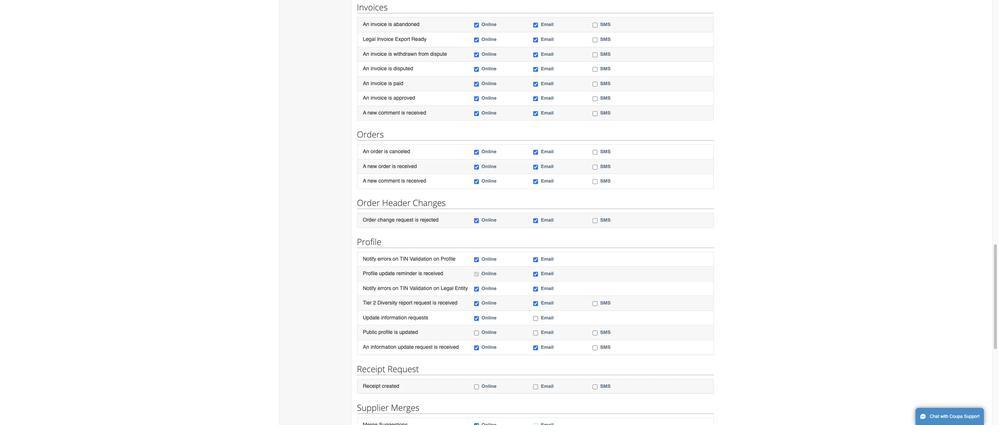 Task type: locate. For each thing, give the bounding box(es) containing it.
9 email from the top
[[541, 164, 554, 169]]

an down invoices at the top left of page
[[363, 21, 370, 27]]

order
[[357, 197, 380, 209], [363, 217, 376, 223]]

3 new from the top
[[368, 178, 377, 184]]

on
[[393, 256, 399, 262], [434, 256, 440, 262], [393, 285, 399, 291], [434, 285, 440, 291]]

notify errors on tin validation on profile
[[363, 256, 456, 262]]

1 errors from the top
[[378, 256, 391, 262]]

0 vertical spatial new
[[368, 110, 377, 116]]

0 vertical spatial profile
[[357, 236, 382, 248]]

2 vertical spatial profile
[[363, 270, 378, 276]]

chat with coupa support button
[[916, 408, 985, 425]]

profile
[[357, 236, 382, 248], [441, 256, 456, 262], [363, 270, 378, 276]]

2
[[373, 300, 376, 306]]

10 email from the top
[[541, 178, 554, 184]]

11 online from the top
[[482, 217, 497, 223]]

update
[[363, 315, 380, 320]]

reminder
[[397, 270, 417, 276]]

18 online from the top
[[482, 344, 497, 350]]

None checkbox
[[534, 23, 539, 28], [593, 23, 598, 28], [474, 38, 479, 42], [534, 38, 539, 42], [593, 38, 598, 42], [534, 52, 539, 57], [474, 67, 479, 72], [474, 82, 479, 87], [534, 82, 539, 87], [474, 96, 479, 101], [593, 96, 598, 101], [474, 111, 479, 116], [534, 111, 539, 116], [474, 150, 479, 155], [534, 150, 539, 155], [593, 150, 598, 155], [534, 165, 539, 170], [593, 165, 598, 170], [474, 179, 479, 184], [534, 179, 539, 184], [474, 218, 479, 223], [534, 218, 539, 223], [593, 218, 598, 223], [534, 257, 539, 262], [474, 272, 479, 277], [593, 301, 598, 306], [534, 316, 539, 321], [534, 331, 539, 336], [474, 345, 479, 350], [593, 345, 598, 350], [474, 384, 479, 389], [534, 384, 539, 389], [593, 384, 598, 389], [474, 423, 479, 425], [534, 23, 539, 28], [593, 23, 598, 28], [474, 38, 479, 42], [534, 38, 539, 42], [593, 38, 598, 42], [534, 52, 539, 57], [474, 67, 479, 72], [474, 82, 479, 87], [534, 82, 539, 87], [474, 96, 479, 101], [593, 96, 598, 101], [474, 111, 479, 116], [534, 111, 539, 116], [474, 150, 479, 155], [534, 150, 539, 155], [593, 150, 598, 155], [534, 165, 539, 170], [593, 165, 598, 170], [474, 179, 479, 184], [534, 179, 539, 184], [474, 218, 479, 223], [534, 218, 539, 223], [593, 218, 598, 223], [534, 257, 539, 262], [474, 272, 479, 277], [593, 301, 598, 306], [534, 316, 539, 321], [534, 331, 539, 336], [474, 345, 479, 350], [593, 345, 598, 350], [474, 384, 479, 389], [534, 384, 539, 389], [593, 384, 598, 389], [474, 423, 479, 425]]

1 invoice from the top
[[371, 21, 387, 27]]

notify up tier
[[363, 285, 376, 291]]

update down updated
[[398, 344, 414, 350]]

request
[[396, 217, 414, 223], [414, 300, 432, 306], [416, 344, 433, 350]]

tin
[[400, 256, 408, 262], [400, 285, 408, 291]]

legal left entity
[[441, 285, 454, 291]]

0 vertical spatial legal
[[363, 36, 376, 42]]

13 online from the top
[[482, 271, 497, 276]]

0 vertical spatial comment
[[379, 110, 400, 116]]

14 email from the top
[[541, 285, 554, 291]]

comment down the a new order is received
[[379, 178, 400, 184]]

new up orders
[[368, 110, 377, 116]]

information
[[381, 315, 407, 320], [371, 344, 397, 350]]

notify errors on tin validation on legal entity
[[363, 285, 468, 291]]

errors
[[378, 256, 391, 262], [378, 285, 391, 291]]

order down orders
[[371, 148, 383, 154]]

information down profile
[[371, 344, 397, 350]]

supplier
[[357, 402, 389, 414]]

receipt created
[[363, 383, 400, 389]]

an
[[363, 21, 370, 27], [363, 51, 370, 57], [363, 65, 370, 71], [363, 80, 370, 86], [363, 95, 370, 101], [363, 148, 370, 154], [363, 344, 370, 350]]

online
[[482, 22, 497, 27], [482, 36, 497, 42], [482, 51, 497, 57], [482, 66, 497, 71], [482, 81, 497, 86], [482, 95, 497, 101], [482, 110, 497, 116], [482, 149, 497, 154], [482, 164, 497, 169], [482, 178, 497, 184], [482, 217, 497, 223], [482, 256, 497, 262], [482, 271, 497, 276], [482, 285, 497, 291], [482, 300, 497, 306], [482, 315, 497, 320], [482, 330, 497, 335], [482, 344, 497, 350], [482, 383, 497, 389]]

profile up entity
[[441, 256, 456, 262]]

4 online from the top
[[482, 66, 497, 71]]

profile down change
[[357, 236, 382, 248]]

14 sms from the top
[[601, 344, 611, 350]]

15 email from the top
[[541, 300, 554, 306]]

1 an from the top
[[363, 21, 370, 27]]

update information requests
[[363, 315, 429, 320]]

on left entity
[[434, 285, 440, 291]]

with
[[941, 414, 949, 419]]

receipt left created
[[363, 383, 381, 389]]

invoice down an invoice is paid
[[371, 95, 387, 101]]

1 horizontal spatial legal
[[441, 285, 454, 291]]

1 comment from the top
[[379, 110, 400, 116]]

0 vertical spatial receipt
[[357, 363, 386, 375]]

order left change
[[363, 217, 376, 223]]

paid
[[394, 80, 404, 86]]

an down public
[[363, 344, 370, 350]]

0 horizontal spatial legal
[[363, 36, 376, 42]]

disputed
[[394, 65, 413, 71]]

tin for legal
[[400, 285, 408, 291]]

an down an invoice is paid
[[363, 95, 370, 101]]

1 vertical spatial update
[[398, 344, 414, 350]]

2 tin from the top
[[400, 285, 408, 291]]

2 comment from the top
[[379, 178, 400, 184]]

1 notify from the top
[[363, 256, 376, 262]]

2 a new comment is received from the top
[[363, 178, 427, 184]]

15 sms from the top
[[601, 383, 611, 389]]

chat
[[931, 414, 940, 419]]

1 online from the top
[[482, 22, 497, 27]]

invoice down invoice
[[371, 51, 387, 57]]

4 email from the top
[[541, 66, 554, 71]]

1 vertical spatial profile
[[441, 256, 456, 262]]

comment down "an invoice is approved"
[[379, 110, 400, 116]]

invoice up an invoice is paid
[[371, 65, 387, 71]]

notify for notify errors on tin validation on legal entity
[[363, 285, 376, 291]]

email
[[541, 22, 554, 27], [541, 36, 554, 42], [541, 51, 554, 57], [541, 66, 554, 71], [541, 81, 554, 86], [541, 95, 554, 101], [541, 110, 554, 116], [541, 149, 554, 154], [541, 164, 554, 169], [541, 178, 554, 184], [541, 217, 554, 223], [541, 256, 554, 262], [541, 271, 554, 276], [541, 285, 554, 291], [541, 300, 554, 306], [541, 315, 554, 320], [541, 330, 554, 335], [541, 344, 554, 350], [541, 383, 554, 389]]

11 email from the top
[[541, 217, 554, 223]]

1 horizontal spatial update
[[398, 344, 414, 350]]

13 sms from the top
[[601, 330, 611, 335]]

an up an invoice is paid
[[363, 65, 370, 71]]

order header changes
[[357, 197, 446, 209]]

0 vertical spatial tin
[[400, 256, 408, 262]]

16 online from the top
[[482, 315, 497, 320]]

4 an from the top
[[363, 80, 370, 86]]

invoice up invoice
[[371, 21, 387, 27]]

a down an order is canceled
[[363, 163, 366, 169]]

order down an order is canceled
[[379, 163, 391, 169]]

1 vertical spatial information
[[371, 344, 397, 350]]

errors for notify errors on tin validation on profile
[[378, 256, 391, 262]]

invoice down the an invoice is disputed
[[371, 80, 387, 86]]

1 vertical spatial receipt
[[363, 383, 381, 389]]

invoice
[[377, 36, 394, 42]]

a up orders
[[363, 110, 366, 116]]

0 vertical spatial information
[[381, 315, 407, 320]]

order
[[371, 148, 383, 154], [379, 163, 391, 169]]

an invoice is withdrawn from dispute
[[363, 51, 447, 57]]

an for an invoice is abandoned
[[363, 21, 370, 27]]

new
[[368, 110, 377, 116], [368, 163, 377, 169], [368, 178, 377, 184]]

export
[[395, 36, 410, 42]]

12 email from the top
[[541, 256, 554, 262]]

1 vertical spatial order
[[379, 163, 391, 169]]

14 online from the top
[[482, 285, 497, 291]]

1 vertical spatial tin
[[400, 285, 408, 291]]

18 email from the top
[[541, 344, 554, 350]]

0 vertical spatial order
[[357, 197, 380, 209]]

profile update reminder is received
[[363, 270, 444, 276]]

10 sms from the top
[[601, 178, 611, 184]]

receipt up receipt created
[[357, 363, 386, 375]]

3 a from the top
[[363, 178, 366, 184]]

invoice for disputed
[[371, 65, 387, 71]]

2 sms from the top
[[601, 36, 611, 42]]

0 vertical spatial update
[[379, 270, 395, 276]]

an for an information update request is received
[[363, 344, 370, 350]]

information up public profile is updated
[[381, 315, 407, 320]]

diversity
[[378, 300, 398, 306]]

tier 2 diversity report request is received
[[363, 300, 458, 306]]

errors up "profile update reminder is received"
[[378, 256, 391, 262]]

sms
[[601, 22, 611, 27], [601, 36, 611, 42], [601, 51, 611, 57], [601, 66, 611, 71], [601, 81, 611, 86], [601, 95, 611, 101], [601, 110, 611, 116], [601, 149, 611, 154], [601, 164, 611, 169], [601, 178, 611, 184], [601, 217, 611, 223], [601, 300, 611, 306], [601, 330, 611, 335], [601, 344, 611, 350], [601, 383, 611, 389]]

legal left invoice
[[363, 36, 376, 42]]

comment
[[379, 110, 400, 116], [379, 178, 400, 184]]

5 online from the top
[[482, 81, 497, 86]]

1 vertical spatial notify
[[363, 285, 376, 291]]

update
[[379, 270, 395, 276], [398, 344, 414, 350]]

validation
[[410, 256, 432, 262], [410, 285, 432, 291]]

notify
[[363, 256, 376, 262], [363, 285, 376, 291]]

0 vertical spatial validation
[[410, 256, 432, 262]]

3 sms from the top
[[601, 51, 611, 57]]

an up the an invoice is disputed
[[363, 51, 370, 57]]

on up notify errors on tin validation on legal entity
[[434, 256, 440, 262]]

1 vertical spatial comment
[[379, 178, 400, 184]]

support
[[965, 414, 980, 419]]

request down order header changes
[[396, 217, 414, 223]]

8 online from the top
[[482, 149, 497, 154]]

profile up tier
[[363, 270, 378, 276]]

canceled
[[390, 148, 411, 154]]

0 vertical spatial errors
[[378, 256, 391, 262]]

request up requests
[[414, 300, 432, 306]]

0 vertical spatial notify
[[363, 256, 376, 262]]

a
[[363, 110, 366, 116], [363, 163, 366, 169], [363, 178, 366, 184]]

1 vertical spatial legal
[[441, 285, 454, 291]]

6 online from the top
[[482, 95, 497, 101]]

order up change
[[357, 197, 380, 209]]

profile
[[379, 329, 393, 335]]

2 invoice from the top
[[371, 51, 387, 57]]

0 vertical spatial a
[[363, 110, 366, 116]]

5 invoice from the top
[[371, 95, 387, 101]]

invoice for withdrawn
[[371, 51, 387, 57]]

order for order header changes
[[357, 197, 380, 209]]

1 email from the top
[[541, 22, 554, 27]]

6 sms from the top
[[601, 95, 611, 101]]

1 vertical spatial a
[[363, 163, 366, 169]]

received
[[407, 110, 427, 116], [398, 163, 417, 169], [407, 178, 427, 184], [424, 270, 444, 276], [438, 300, 458, 306], [440, 344, 459, 350]]

update left "reminder"
[[379, 270, 395, 276]]

is
[[389, 21, 392, 27], [389, 51, 392, 57], [389, 65, 392, 71], [389, 80, 392, 86], [389, 95, 392, 101], [402, 110, 405, 116], [385, 148, 388, 154], [392, 163, 396, 169], [402, 178, 405, 184], [415, 217, 419, 223], [419, 270, 422, 276], [433, 300, 437, 306], [394, 329, 398, 335], [434, 344, 438, 350]]

tin up "profile update reminder is received"
[[400, 256, 408, 262]]

2 an from the top
[[363, 51, 370, 57]]

order change request is rejected
[[363, 217, 439, 223]]

tier
[[363, 300, 372, 306]]

errors up diversity
[[378, 285, 391, 291]]

validation up "reminder"
[[410, 256, 432, 262]]

receipt
[[357, 363, 386, 375], [363, 383, 381, 389]]

2 notify from the top
[[363, 285, 376, 291]]

1 validation from the top
[[410, 256, 432, 262]]

notify up "profile update reminder is received"
[[363, 256, 376, 262]]

an down the an invoice is disputed
[[363, 80, 370, 86]]

new down an order is canceled
[[368, 163, 377, 169]]

7 sms from the top
[[601, 110, 611, 116]]

supplier merges
[[357, 402, 420, 414]]

1 vertical spatial validation
[[410, 285, 432, 291]]

2 vertical spatial a
[[363, 178, 366, 184]]

validation up tier 2 diversity report request is received at bottom
[[410, 285, 432, 291]]

3 an from the top
[[363, 65, 370, 71]]

1 vertical spatial order
[[363, 217, 376, 223]]

6 an from the top
[[363, 148, 370, 154]]

2 errors from the top
[[378, 285, 391, 291]]

an down orders
[[363, 148, 370, 154]]

tin down "profile update reminder is received"
[[400, 285, 408, 291]]

4 invoice from the top
[[371, 80, 387, 86]]

dispute
[[431, 51, 447, 57]]

an information update request is received
[[363, 344, 459, 350]]

an for an invoice is withdrawn from dispute
[[363, 51, 370, 57]]

5 an from the top
[[363, 95, 370, 101]]

an invoice is disputed
[[363, 65, 413, 71]]

1 vertical spatial a new comment is received
[[363, 178, 427, 184]]

a new comment is received down the a new order is received
[[363, 178, 427, 184]]

None checkbox
[[474, 23, 479, 28], [474, 52, 479, 57], [593, 52, 598, 57], [534, 67, 539, 72], [593, 67, 598, 72], [593, 82, 598, 87], [534, 96, 539, 101], [593, 111, 598, 116], [474, 165, 479, 170], [593, 179, 598, 184], [474, 257, 479, 262], [534, 272, 539, 277], [474, 287, 479, 291], [534, 287, 539, 291], [474, 301, 479, 306], [534, 301, 539, 306], [474, 316, 479, 321], [474, 331, 479, 336], [593, 331, 598, 336], [534, 345, 539, 350], [534, 423, 539, 425], [474, 23, 479, 28], [474, 52, 479, 57], [593, 52, 598, 57], [534, 67, 539, 72], [593, 67, 598, 72], [593, 82, 598, 87], [534, 96, 539, 101], [593, 111, 598, 116], [474, 165, 479, 170], [593, 179, 598, 184], [474, 257, 479, 262], [534, 272, 539, 277], [474, 287, 479, 291], [534, 287, 539, 291], [474, 301, 479, 306], [534, 301, 539, 306], [474, 316, 479, 321], [474, 331, 479, 336], [593, 331, 598, 336], [534, 345, 539, 350], [534, 423, 539, 425]]

public profile is updated
[[363, 329, 418, 335]]

legal
[[363, 36, 376, 42], [441, 285, 454, 291]]

3 invoice from the top
[[371, 65, 387, 71]]

request down updated
[[416, 344, 433, 350]]

12 sms from the top
[[601, 300, 611, 306]]

orders
[[357, 128, 384, 140]]

errors for notify errors on tin validation on legal entity
[[378, 285, 391, 291]]

2 vertical spatial new
[[368, 178, 377, 184]]

1 vertical spatial errors
[[378, 285, 391, 291]]

invoice
[[371, 21, 387, 27], [371, 51, 387, 57], [371, 65, 387, 71], [371, 80, 387, 86], [371, 95, 387, 101]]

2 validation from the top
[[410, 285, 432, 291]]

7 an from the top
[[363, 344, 370, 350]]

0 vertical spatial a new comment is received
[[363, 110, 427, 116]]

12 online from the top
[[482, 256, 497, 262]]

information for update
[[381, 315, 407, 320]]

a new comment is received
[[363, 110, 427, 116], [363, 178, 427, 184]]

a down the a new order is received
[[363, 178, 366, 184]]

a new order is received
[[363, 163, 417, 169]]

a new comment is received down "an invoice is approved"
[[363, 110, 427, 116]]

new down the a new order is received
[[368, 178, 377, 184]]

1 vertical spatial new
[[368, 163, 377, 169]]

1 tin from the top
[[400, 256, 408, 262]]



Task type: vqa. For each thing, say whether or not it's contained in the screenshot.
ADVANTAGE,
no



Task type: describe. For each thing, give the bounding box(es) containing it.
validation for profile
[[410, 256, 432, 262]]

13 email from the top
[[541, 271, 554, 276]]

8 sms from the top
[[601, 149, 611, 154]]

1 a new comment is received from the top
[[363, 110, 427, 116]]

11 sms from the top
[[601, 217, 611, 223]]

updated
[[400, 329, 418, 335]]

9 online from the top
[[482, 164, 497, 169]]

on down "profile update reminder is received"
[[393, 285, 399, 291]]

8 email from the top
[[541, 149, 554, 154]]

2 online from the top
[[482, 36, 497, 42]]

entity
[[455, 285, 468, 291]]

request
[[388, 363, 419, 375]]

17 online from the top
[[482, 330, 497, 335]]

4 sms from the top
[[601, 66, 611, 71]]

information for an
[[371, 344, 397, 350]]

1 sms from the top
[[601, 22, 611, 27]]

created
[[382, 383, 400, 389]]

invoice for abandoned
[[371, 21, 387, 27]]

0 vertical spatial order
[[371, 148, 383, 154]]

an invoice is abandoned
[[363, 21, 420, 27]]

an order is canceled
[[363, 148, 411, 154]]

merges
[[391, 402, 420, 414]]

requests
[[409, 315, 429, 320]]

public
[[363, 329, 377, 335]]

10 online from the top
[[482, 178, 497, 184]]

legal invoice export ready
[[363, 36, 427, 42]]

withdrawn
[[394, 51, 417, 57]]

invoice for approved
[[371, 95, 387, 101]]

3 online from the top
[[482, 51, 497, 57]]

5 email from the top
[[541, 81, 554, 86]]

invoice for paid
[[371, 80, 387, 86]]

header
[[382, 197, 411, 209]]

coupa
[[950, 414, 964, 419]]

2 vertical spatial request
[[416, 344, 433, 350]]

3 email from the top
[[541, 51, 554, 57]]

1 vertical spatial request
[[414, 300, 432, 306]]

an for an invoice is disputed
[[363, 65, 370, 71]]

chat with coupa support
[[931, 414, 980, 419]]

an for an invoice is paid
[[363, 80, 370, 86]]

2 new from the top
[[368, 163, 377, 169]]

6 email from the top
[[541, 95, 554, 101]]

change
[[378, 217, 395, 223]]

2 a from the top
[[363, 163, 366, 169]]

receipt for receipt created
[[363, 383, 381, 389]]

19 online from the top
[[482, 383, 497, 389]]

19 email from the top
[[541, 383, 554, 389]]

1 new from the top
[[368, 110, 377, 116]]

rejected
[[420, 217, 439, 223]]

17 email from the top
[[541, 330, 554, 335]]

on up "profile update reminder is received"
[[393, 256, 399, 262]]

7 email from the top
[[541, 110, 554, 116]]

15 online from the top
[[482, 300, 497, 306]]

profile for profile
[[357, 236, 382, 248]]

2 email from the top
[[541, 36, 554, 42]]

changes
[[413, 197, 446, 209]]

validation for legal
[[410, 285, 432, 291]]

receipt for receipt request
[[357, 363, 386, 375]]

5 sms from the top
[[601, 81, 611, 86]]

9 sms from the top
[[601, 164, 611, 169]]

order for order change request is rejected
[[363, 217, 376, 223]]

abandoned
[[394, 21, 420, 27]]

an for an order is canceled
[[363, 148, 370, 154]]

0 horizontal spatial update
[[379, 270, 395, 276]]

ready
[[412, 36, 427, 42]]

from
[[419, 51, 429, 57]]

report
[[399, 300, 413, 306]]

tin for profile
[[400, 256, 408, 262]]

invoices
[[357, 1, 388, 13]]

0 vertical spatial request
[[396, 217, 414, 223]]

an for an invoice is approved
[[363, 95, 370, 101]]

1 a from the top
[[363, 110, 366, 116]]

profile for profile update reminder is received
[[363, 270, 378, 276]]

approved
[[394, 95, 416, 101]]

16 email from the top
[[541, 315, 554, 320]]

an invoice is paid
[[363, 80, 404, 86]]

7 online from the top
[[482, 110, 497, 116]]

notify for notify errors on tin validation on profile
[[363, 256, 376, 262]]

an invoice is approved
[[363, 95, 416, 101]]

receipt request
[[357, 363, 419, 375]]



